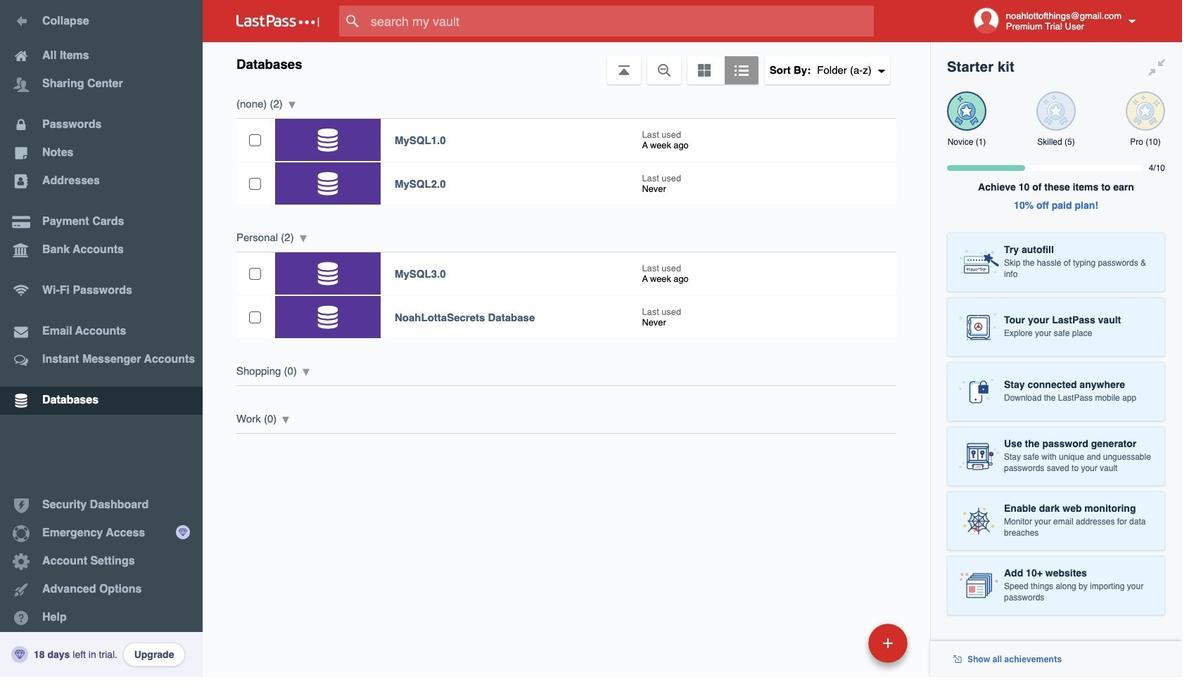 Task type: describe. For each thing, give the bounding box(es) containing it.
lastpass image
[[237, 15, 320, 27]]

Search search field
[[339, 6, 902, 37]]

search my vault text field
[[339, 6, 902, 37]]

new item navigation
[[772, 620, 916, 678]]



Task type: locate. For each thing, give the bounding box(es) containing it.
vault options navigation
[[203, 42, 931, 84]]

main navigation navigation
[[0, 0, 203, 678]]

new item element
[[772, 624, 913, 664]]



